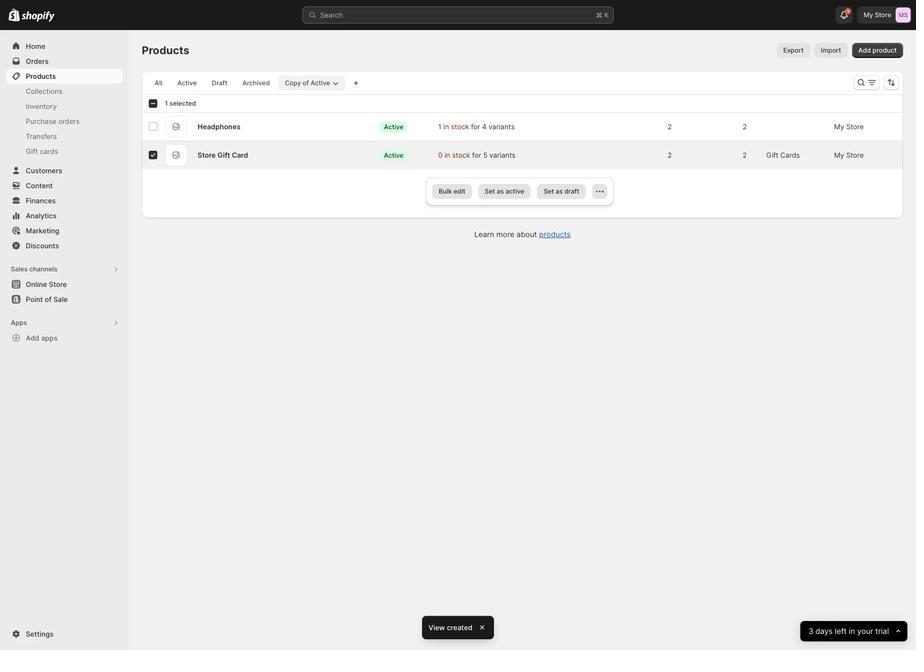 Task type: locate. For each thing, give the bounding box(es) containing it.
2 vertical spatial in
[[849, 627, 855, 637]]

1 left 'selected'
[[165, 99, 168, 107]]

selected
[[170, 99, 196, 107]]

stock left 4
[[451, 122, 469, 131]]

of right copy
[[303, 79, 309, 87]]

1 for 1 in stock for 4 variants
[[438, 122, 441, 131]]

in
[[443, 122, 449, 131], [445, 151, 450, 160], [849, 627, 855, 637]]

0
[[438, 151, 443, 160]]

of inside point of sale link
[[45, 295, 52, 304]]

in right the "left"
[[849, 627, 855, 637]]

products
[[539, 230, 571, 239]]

stock
[[451, 122, 469, 131], [452, 151, 470, 160]]

purchase orders
[[26, 117, 80, 126]]

1 horizontal spatial add
[[859, 46, 871, 54]]

export
[[783, 46, 804, 54]]

gift
[[26, 147, 38, 156], [218, 151, 230, 160], [766, 151, 779, 160]]

products up collections
[[26, 72, 56, 81]]

more
[[496, 230, 515, 239]]

1 in stock for 4 variants
[[438, 122, 515, 131]]

0 vertical spatial in
[[443, 122, 449, 131]]

in right 0
[[445, 151, 450, 160]]

home link
[[6, 39, 122, 54]]

1 horizontal spatial of
[[303, 79, 309, 87]]

1 as from the left
[[497, 187, 504, 195]]

apps
[[41, 334, 58, 343]]

for
[[471, 122, 480, 131], [472, 151, 481, 160]]

my for 1 in stock for 4 variants
[[834, 122, 844, 131]]

for left 4
[[471, 122, 480, 131]]

headphones
[[198, 122, 241, 131]]

1 set from the left
[[485, 187, 495, 195]]

active inside dropdown button
[[311, 79, 330, 87]]

as for active
[[497, 187, 504, 195]]

add left product
[[859, 46, 871, 54]]

2 as from the left
[[556, 187, 563, 195]]

all
[[155, 79, 162, 87]]

orders
[[58, 117, 80, 126]]

purchase
[[26, 117, 56, 126]]

add product
[[859, 46, 897, 54]]

online store button
[[0, 277, 129, 292]]

point of sale button
[[0, 292, 129, 307]]

of
[[303, 79, 309, 87], [45, 295, 52, 304]]

draft
[[212, 79, 227, 87]]

inventory link
[[6, 99, 122, 114]]

copy
[[285, 79, 301, 87]]

cards
[[781, 151, 800, 160]]

0 horizontal spatial of
[[45, 295, 52, 304]]

3
[[809, 627, 814, 637]]

stock for 1 in stock
[[451, 122, 469, 131]]

orders link
[[6, 54, 122, 69]]

1 vertical spatial of
[[45, 295, 52, 304]]

0 vertical spatial products
[[142, 44, 189, 57]]

1 vertical spatial stock
[[452, 151, 470, 160]]

2 set from the left
[[544, 187, 554, 195]]

0 vertical spatial of
[[303, 79, 309, 87]]

2 vertical spatial my store
[[834, 151, 864, 160]]

0 vertical spatial my store
[[864, 11, 892, 19]]

2 vertical spatial my
[[834, 151, 844, 160]]

2 horizontal spatial 1
[[847, 9, 849, 14]]

1 vertical spatial variants
[[490, 151, 516, 160]]

for for 4
[[471, 122, 480, 131]]

variants for 1 in stock for 4 variants
[[489, 122, 515, 131]]

1 up import button
[[847, 9, 849, 14]]

1 inside 1 dropdown button
[[847, 9, 849, 14]]

of left sale
[[45, 295, 52, 304]]

for for 5
[[472, 151, 481, 160]]

my store for 1 in stock for 4 variants
[[834, 122, 864, 131]]

copy of active button
[[278, 76, 345, 91]]

transfers link
[[6, 129, 122, 144]]

0 vertical spatial stock
[[451, 122, 469, 131]]

products link
[[6, 69, 122, 84]]

created
[[447, 624, 473, 633]]

add apps
[[26, 334, 58, 343]]

1 up 0
[[438, 122, 441, 131]]

set for set as draft
[[544, 187, 554, 195]]

set for set as active
[[485, 187, 495, 195]]

products link
[[539, 230, 571, 239]]

as left active
[[497, 187, 504, 195]]

add left the apps
[[26, 334, 39, 343]]

as left draft at the top right of the page
[[556, 187, 563, 195]]

k
[[604, 11, 609, 19]]

store
[[875, 11, 892, 19], [846, 122, 864, 131], [198, 151, 216, 160], [846, 151, 864, 160], [49, 280, 67, 289]]

point of sale
[[26, 295, 68, 304]]

2 horizontal spatial gift
[[766, 151, 779, 160]]

1 vertical spatial my store
[[834, 122, 864, 131]]

in left 4
[[443, 122, 449, 131]]

1 horizontal spatial set
[[544, 187, 554, 195]]

left
[[835, 627, 847, 637]]

add for add product
[[859, 46, 871, 54]]

1 vertical spatial in
[[445, 151, 450, 160]]

1 vertical spatial products
[[26, 72, 56, 81]]

set left active
[[485, 187, 495, 195]]

0 horizontal spatial as
[[497, 187, 504, 195]]

0 horizontal spatial add
[[26, 334, 39, 343]]

0 vertical spatial for
[[471, 122, 480, 131]]

0 horizontal spatial set
[[485, 187, 495, 195]]

2 vertical spatial 1
[[438, 122, 441, 131]]

0 horizontal spatial 1
[[165, 99, 168, 107]]

0 vertical spatial 1
[[847, 9, 849, 14]]

stock right 0
[[452, 151, 470, 160]]

1 vertical spatial add
[[26, 334, 39, 343]]

my store
[[864, 11, 892, 19], [834, 122, 864, 131], [834, 151, 864, 160]]

sales channels button
[[6, 262, 122, 277]]

1 vertical spatial my
[[834, 122, 844, 131]]

learn more about products
[[474, 230, 571, 239]]

of for sale
[[45, 295, 52, 304]]

1 vertical spatial for
[[472, 151, 481, 160]]

sales
[[11, 265, 28, 273]]

analytics link
[[6, 208, 122, 223]]

my store for 0 in stock for 5 variants
[[834, 151, 864, 160]]

variants right 4
[[489, 122, 515, 131]]

archived link
[[236, 76, 276, 91]]

1 horizontal spatial 1
[[438, 122, 441, 131]]

1
[[847, 9, 849, 14], [165, 99, 168, 107], [438, 122, 441, 131]]

1 horizontal spatial as
[[556, 187, 563, 195]]

sale
[[53, 295, 68, 304]]

0 vertical spatial add
[[859, 46, 871, 54]]

variants right 5
[[490, 151, 516, 160]]

cards
[[40, 147, 58, 156]]

apps
[[11, 319, 27, 327]]

product
[[873, 46, 897, 54]]

add inside button
[[26, 334, 39, 343]]

variants
[[489, 122, 515, 131], [490, 151, 516, 160]]

of for active
[[303, 79, 309, 87]]

⌘ k
[[596, 11, 609, 19]]

0 vertical spatial my
[[864, 11, 873, 19]]

collections
[[26, 87, 62, 96]]

store gift card
[[198, 151, 248, 160]]

set
[[485, 187, 495, 195], [544, 187, 554, 195]]

store inside button
[[49, 280, 67, 289]]

draft
[[565, 187, 580, 195]]

0 horizontal spatial products
[[26, 72, 56, 81]]

1 for 1
[[847, 9, 849, 14]]

headphones link
[[198, 121, 241, 132]]

0 vertical spatial variants
[[489, 122, 515, 131]]

gift cards
[[766, 151, 800, 160]]

of inside copy of active dropdown button
[[303, 79, 309, 87]]

bulk edit button
[[432, 184, 472, 199]]

0 horizontal spatial gift
[[26, 147, 38, 156]]

products up the all
[[142, 44, 189, 57]]

tab list
[[146, 75, 347, 91]]

my store image
[[896, 8, 911, 23]]

copy of active
[[285, 79, 330, 87]]

1 vertical spatial 1
[[165, 99, 168, 107]]

4
[[482, 122, 487, 131]]

set left draft at the top right of the page
[[544, 187, 554, 195]]

2 button
[[662, 116, 685, 137], [737, 116, 760, 137], [662, 144, 685, 166], [737, 144, 760, 166]]

in inside dropdown button
[[849, 627, 855, 637]]

set as draft
[[544, 187, 580, 195]]

my
[[864, 11, 873, 19], [834, 122, 844, 131], [834, 151, 844, 160]]

for left 5
[[472, 151, 481, 160]]



Task type: describe. For each thing, give the bounding box(es) containing it.
⌘
[[596, 11, 603, 19]]

store gift card link
[[198, 150, 248, 161]]

export button
[[777, 43, 810, 58]]

draft link
[[205, 76, 234, 91]]

marketing
[[26, 227, 59, 235]]

add for add apps
[[26, 334, 39, 343]]

customers link
[[6, 163, 122, 178]]

apps button
[[6, 316, 122, 331]]

finances link
[[6, 193, 122, 208]]

settings
[[26, 631, 54, 639]]

discounts
[[26, 242, 59, 250]]

point
[[26, 295, 43, 304]]

discounts link
[[6, 238, 122, 254]]

sales channels
[[11, 265, 58, 273]]

1 button
[[836, 6, 853, 24]]

1 horizontal spatial products
[[142, 44, 189, 57]]

import
[[821, 46, 841, 54]]

view
[[429, 624, 445, 633]]

set as active button
[[478, 184, 531, 199]]

inventory
[[26, 102, 57, 111]]

0 in stock for 5 variants
[[438, 151, 516, 160]]

search
[[320, 11, 343, 19]]

analytics
[[26, 212, 57, 220]]

3 days left in your trial
[[809, 627, 889, 637]]

5
[[483, 151, 488, 160]]

transfers
[[26, 132, 57, 141]]

online store
[[26, 280, 67, 289]]

1 selected
[[165, 99, 196, 107]]

point of sale link
[[6, 292, 122, 307]]

marketing link
[[6, 223, 122, 238]]

online store link
[[6, 277, 122, 292]]

active
[[506, 187, 524, 195]]

edit
[[454, 187, 466, 195]]

add apps button
[[6, 331, 122, 346]]

content link
[[6, 178, 122, 193]]

in for 0
[[445, 151, 450, 160]]

gift for gift cards
[[26, 147, 38, 156]]

shopify image
[[22, 11, 55, 22]]

1 for 1 selected
[[165, 99, 168, 107]]

gift for gift cards
[[766, 151, 779, 160]]

tab list containing all
[[146, 75, 347, 91]]

as for draft
[[556, 187, 563, 195]]

orders
[[26, 57, 49, 66]]

variants for 0 in stock for 5 variants
[[490, 151, 516, 160]]

set as draft button
[[537, 184, 586, 199]]

all link
[[148, 76, 169, 91]]

3 days left in your trial button
[[801, 622, 908, 642]]

1 horizontal spatial gift
[[218, 151, 230, 160]]

bulk edit
[[439, 187, 466, 195]]

content
[[26, 182, 53, 190]]

active link
[[171, 76, 203, 91]]

products inside products link
[[26, 72, 56, 81]]

my for 0 in stock for 5 variants
[[834, 151, 844, 160]]

online
[[26, 280, 47, 289]]

card
[[232, 151, 248, 160]]

your
[[858, 627, 874, 637]]

channels
[[29, 265, 58, 273]]

home
[[26, 42, 45, 50]]

gift cards
[[26, 147, 58, 156]]

in for 1
[[443, 122, 449, 131]]

about
[[517, 230, 537, 239]]

gift cards link
[[6, 144, 122, 159]]

settings link
[[6, 627, 122, 642]]

learn
[[474, 230, 494, 239]]

view created
[[429, 624, 473, 633]]

bulk
[[439, 187, 452, 195]]

add product link
[[852, 43, 903, 58]]

stock for 0 in stock
[[452, 151, 470, 160]]

customers
[[26, 166, 62, 175]]

finances
[[26, 197, 56, 205]]

trial
[[876, 627, 889, 637]]

archived
[[242, 79, 270, 87]]

shopify image
[[9, 9, 20, 21]]



